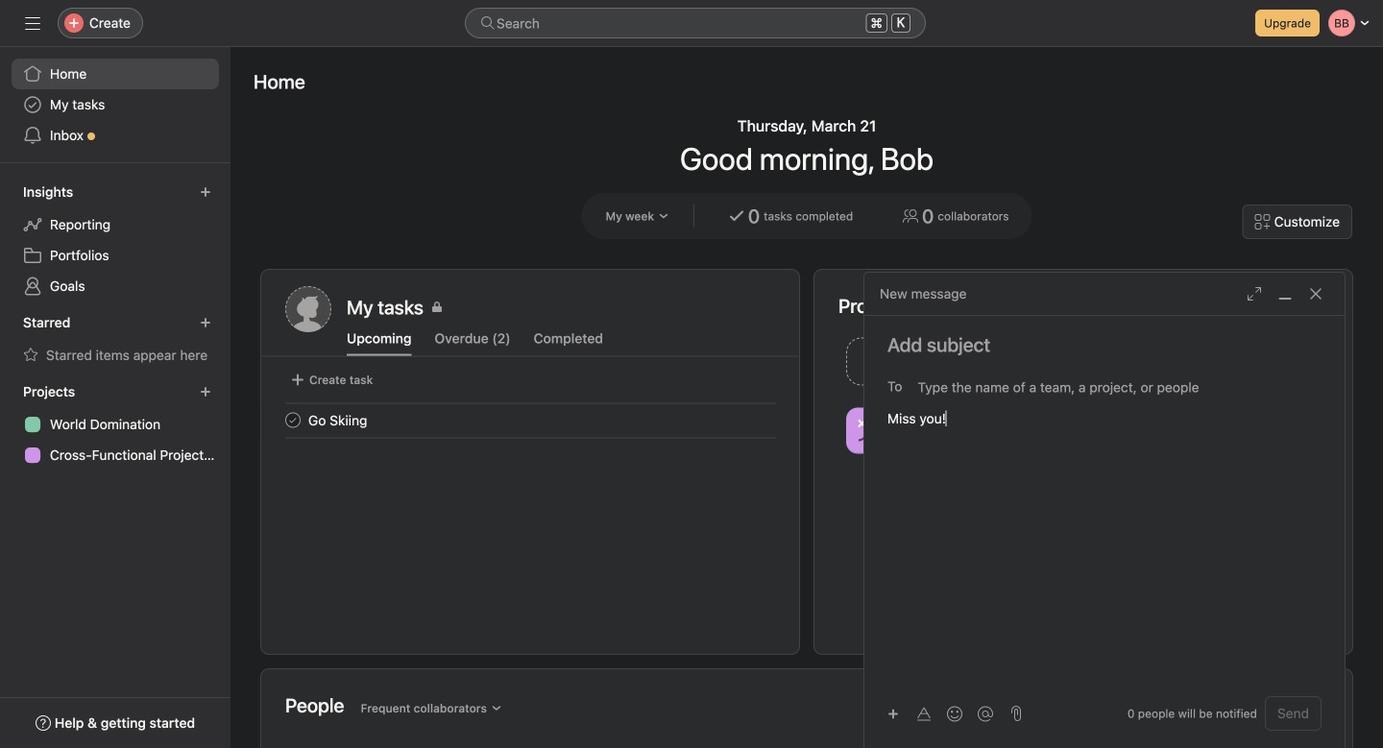 Task type: describe. For each thing, give the bounding box(es) containing it.
starred element
[[0, 306, 231, 375]]

at mention image
[[978, 707, 994, 722]]

Search tasks, projects, and more text field
[[465, 8, 926, 38]]

add items to starred image
[[200, 317, 211, 329]]

line_and_symbols image
[[858, 419, 881, 442]]

global element
[[0, 47, 231, 162]]

insights element
[[0, 175, 231, 306]]

Add subject text field
[[865, 332, 1345, 358]]

projects element
[[0, 375, 231, 475]]

mark complete image
[[282, 409, 305, 432]]

hide sidebar image
[[25, 15, 40, 31]]



Task type: locate. For each thing, give the bounding box(es) containing it.
new insights image
[[200, 186, 211, 198]]

insert an object image
[[888, 709, 899, 720]]

expand popout to full screen image
[[1247, 286, 1263, 302]]

1 horizontal spatial list item
[[839, 332, 1084, 391]]

list item
[[839, 332, 1084, 391], [262, 403, 799, 438]]

0 horizontal spatial list item
[[262, 403, 799, 438]]

Type the name of a team, a project, or people text field
[[918, 376, 1312, 399]]

None field
[[465, 8, 926, 38]]

1 vertical spatial list item
[[262, 403, 799, 438]]

toolbar
[[880, 700, 1003, 728]]

Mark complete checkbox
[[282, 409, 305, 432]]

add profile photo image
[[285, 286, 332, 332]]

0 vertical spatial list item
[[839, 332, 1084, 391]]

new project or portfolio image
[[200, 386, 211, 398]]

close image
[[1309, 286, 1324, 302]]

dialog
[[865, 273, 1345, 749]]

minimize image
[[1278, 286, 1293, 302]]



Task type: vqa. For each thing, say whether or not it's contained in the screenshot.
or
no



